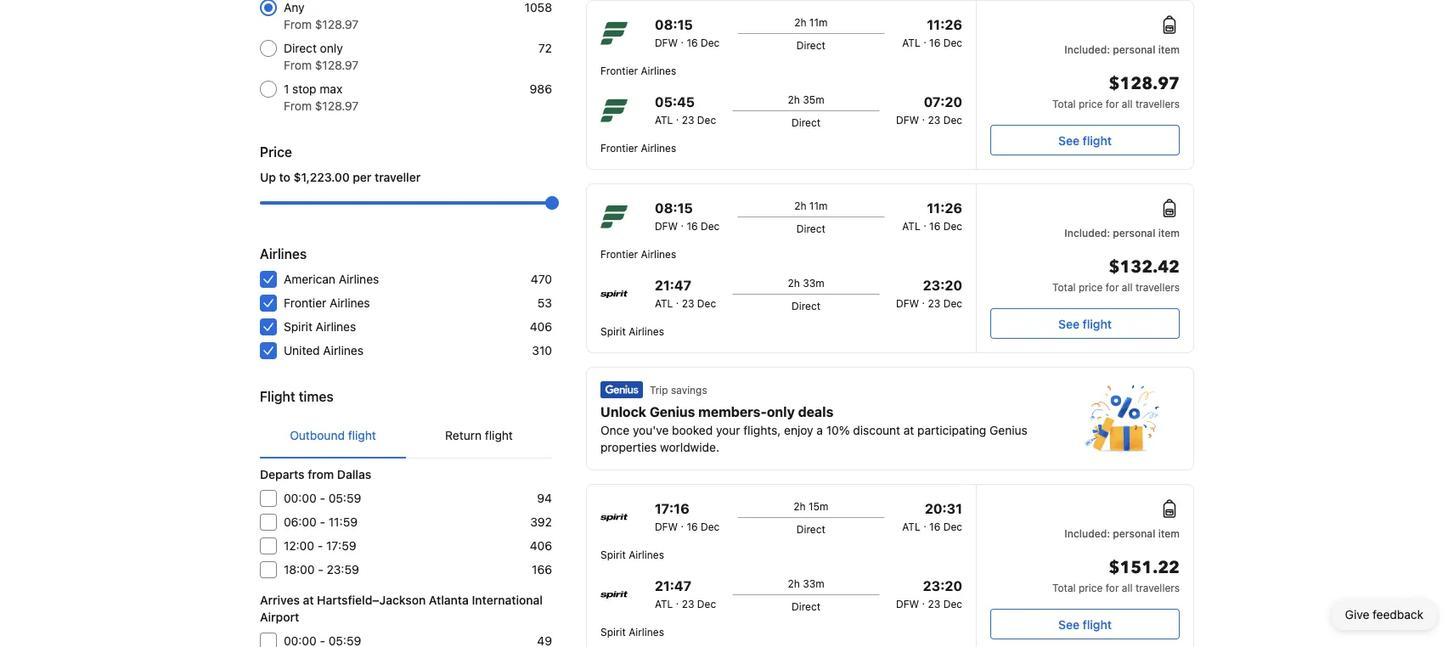 Task type: describe. For each thing, give the bounding box(es) containing it.
18:00 - 23:59
[[284, 563, 359, 577]]

94
[[537, 492, 552, 506]]

trip savings
[[650, 384, 708, 396]]

total for $151.22
[[1053, 582, 1076, 594]]

05:45 atl . 23 dec
[[655, 94, 716, 126]]

23:20 for $151.22
[[923, 578, 963, 594]]

00:00 - 05:59
[[284, 492, 361, 506]]

$132.42
[[1109, 256, 1180, 279]]

only inside direct only from $128.97
[[320, 41, 343, 55]]

traveller
[[375, 170, 421, 184]]

0 horizontal spatial genius
[[650, 404, 695, 420]]

2h 35m
[[788, 93, 825, 105]]

atl inside 05:45 atl . 23 dec
[[655, 114, 673, 126]]

item for $128.97
[[1159, 43, 1180, 55]]

members-
[[699, 404, 767, 420]]

any from $128.97
[[284, 0, 359, 31]]

your
[[716, 424, 741, 438]]

give feedback
[[1346, 608, 1424, 622]]

00:00
[[284, 492, 317, 506]]

11m for $128.97
[[810, 16, 828, 28]]

$128.97 inside $128.97 total price for all travellers
[[1109, 72, 1180, 96]]

$151.22
[[1109, 557, 1180, 580]]

travellers for $151.22
[[1136, 582, 1180, 594]]

up to $1,223.00 per traveller
[[260, 170, 421, 184]]

- for 18:00
[[318, 563, 324, 577]]

dec inside 20:31 atl . 16 dec
[[944, 521, 963, 533]]

trip
[[650, 384, 668, 396]]

departs from dallas
[[260, 468, 372, 482]]

33m for $151.22
[[803, 578, 825, 590]]

departs
[[260, 468, 305, 482]]

item for $132.42
[[1159, 227, 1180, 239]]

outbound flight
[[290, 429, 376, 443]]

see flight button for $128.97
[[991, 125, 1180, 156]]

personal for $132.42
[[1113, 227, 1156, 239]]

12:00 - 17:59
[[284, 539, 357, 553]]

dallas
[[337, 468, 372, 482]]

17:16
[[655, 501, 690, 517]]

2h 11m for $132.42
[[795, 200, 828, 212]]

participating
[[918, 424, 987, 438]]

times
[[299, 389, 334, 405]]

392
[[531, 515, 552, 529]]

outbound
[[290, 429, 345, 443]]

properties
[[601, 441, 657, 455]]

flight up dallas
[[348, 429, 376, 443]]

give
[[1346, 608, 1370, 622]]

08:15 dfw . 16 dec for $128.97
[[655, 17, 720, 48]]

1
[[284, 82, 289, 96]]

discount
[[853, 424, 901, 438]]

23 inside 07:20 dfw . 23 dec
[[928, 114, 941, 126]]

11:26 atl . 16 dec for $132.42
[[903, 200, 963, 232]]

11:26 for $128.97
[[927, 17, 963, 33]]

see flight for $151.22
[[1059, 618, 1112, 632]]

310
[[532, 344, 552, 358]]

08:15 for $128.97
[[655, 17, 693, 33]]

17:59
[[326, 539, 357, 553]]

05:59
[[329, 492, 361, 506]]

booked
[[672, 424, 713, 438]]

dfw inside "17:16 dfw . 16 dec"
[[655, 521, 678, 533]]

10%
[[827, 424, 850, 438]]

flights,
[[744, 424, 781, 438]]

17:16 dfw . 16 dec
[[655, 501, 720, 533]]

dec inside "17:16 dfw . 16 dec"
[[701, 521, 720, 533]]

dec inside 05:45 atl . 23 dec
[[698, 114, 716, 126]]

$128.97 inside 1 stop max from $128.97
[[315, 99, 359, 113]]

$1,223.00
[[294, 170, 350, 184]]

price for $132.42
[[1079, 281, 1103, 293]]

enjoy
[[784, 424, 814, 438]]

08:15 dfw . 16 dec for $132.42
[[655, 200, 720, 232]]

american airlines
[[284, 272, 379, 286]]

- for 00:00
[[320, 492, 325, 506]]

$128.97 total price for all travellers
[[1053, 72, 1180, 110]]

for for $151.22
[[1106, 582, 1120, 594]]

flight for $132.42
[[1083, 317, 1112, 331]]

direct inside direct only from $128.97
[[284, 41, 317, 55]]

atl inside 20:31 atl . 16 dec
[[903, 521, 921, 533]]

11m for $132.42
[[810, 200, 828, 212]]

23:20 dfw . 23 dec for $151.22
[[897, 578, 963, 610]]

return flight
[[445, 429, 513, 443]]

personal for $151.22
[[1113, 528, 1156, 540]]

from inside "any from $128.97"
[[284, 17, 312, 31]]

direct only from $128.97
[[284, 41, 359, 72]]

05:45
[[655, 94, 695, 110]]

21:47 atl . 23 dec for $132.42
[[655, 277, 716, 309]]

arrives at hartsfield–jackson atlanta international airport
[[260, 594, 543, 625]]

1 vertical spatial genius
[[990, 424, 1028, 438]]

23:20 dfw . 23 dec for $132.42
[[897, 277, 963, 309]]

12:00
[[284, 539, 314, 553]]

flight for $151.22
[[1083, 618, 1112, 632]]

all for $128.97
[[1122, 98, 1133, 110]]

personal for $128.97
[[1113, 43, 1156, 55]]

. inside 05:45 atl . 23 dec
[[676, 110, 679, 122]]

1 stop max from $128.97
[[284, 82, 359, 113]]

total for $128.97
[[1053, 98, 1076, 110]]

1058
[[525, 0, 552, 14]]

06:00
[[284, 515, 317, 529]]

$151.22 total price for all travellers
[[1053, 557, 1180, 594]]

included: for $151.22
[[1065, 528, 1111, 540]]

$132.42 total price for all travellers
[[1053, 256, 1180, 293]]

07:20
[[924, 94, 963, 110]]

per
[[353, 170, 372, 184]]

price
[[260, 144, 292, 160]]

tab list containing outbound flight
[[260, 414, 552, 460]]

price for $151.22
[[1079, 582, 1103, 594]]

united airlines
[[284, 344, 364, 358]]

20:31 atl . 16 dec
[[903, 501, 963, 533]]

. inside "17:16 dfw . 16 dec"
[[681, 517, 684, 529]]

airport
[[260, 611, 299, 625]]

you've
[[633, 424, 669, 438]]

15m
[[809, 501, 829, 512]]

included: personal item for $132.42
[[1065, 227, 1180, 239]]

stop
[[292, 82, 317, 96]]

unlock
[[601, 404, 647, 420]]

08:15 for $132.42
[[655, 200, 693, 216]]

flight
[[260, 389, 295, 405]]

outbound flight button
[[260, 414, 406, 458]]

max
[[320, 82, 343, 96]]

53
[[538, 296, 552, 310]]

07:20 dfw . 23 dec
[[897, 94, 963, 126]]

return
[[445, 429, 482, 443]]

dfw inside 07:20 dfw . 23 dec
[[897, 114, 920, 126]]



Task type: locate. For each thing, give the bounding box(es) containing it.
frontier airlines
[[601, 65, 677, 76], [601, 142, 677, 154], [601, 248, 677, 260], [284, 296, 370, 310]]

406 for spirit airlines
[[530, 320, 552, 334]]

$128.97 inside "any from $128.97"
[[315, 17, 359, 31]]

1 vertical spatial 11:26
[[927, 200, 963, 216]]

406 down 392
[[530, 539, 552, 553]]

personal
[[1113, 43, 1156, 55], [1113, 227, 1156, 239], [1113, 528, 1156, 540]]

personal up $132.42
[[1113, 227, 1156, 239]]

2 total from the top
[[1053, 281, 1076, 293]]

1 vertical spatial for
[[1106, 281, 1120, 293]]

2 travellers from the top
[[1136, 281, 1180, 293]]

1 2h 33m from the top
[[788, 277, 825, 289]]

2 see flight from the top
[[1059, 317, 1112, 331]]

3 item from the top
[[1159, 528, 1180, 540]]

1 vertical spatial 2h 11m
[[795, 200, 828, 212]]

0 vertical spatial 11:26
[[927, 17, 963, 33]]

0 vertical spatial see flight
[[1059, 133, 1112, 147]]

give feedback button
[[1332, 600, 1438, 631]]

- right 00:00 at bottom left
[[320, 492, 325, 506]]

1 vertical spatial 21:47
[[655, 578, 692, 594]]

from
[[284, 17, 312, 31], [284, 58, 312, 72], [284, 99, 312, 113]]

flight times
[[260, 389, 334, 405]]

2 2h 33m from the top
[[788, 578, 825, 590]]

2 vertical spatial all
[[1122, 582, 1133, 594]]

included: up $132.42 total price for all travellers
[[1065, 227, 1111, 239]]

0 horizontal spatial at
[[303, 594, 314, 608]]

2 vertical spatial included: personal item
[[1065, 528, 1180, 540]]

2 included: personal item from the top
[[1065, 227, 1180, 239]]

23:20 for $132.42
[[923, 277, 963, 294]]

item up $128.97 total price for all travellers
[[1159, 43, 1180, 55]]

3 see flight button from the top
[[991, 609, 1180, 640]]

price inside $132.42 total price for all travellers
[[1079, 281, 1103, 293]]

2 vertical spatial from
[[284, 99, 312, 113]]

frontier
[[601, 65, 638, 76], [601, 142, 638, 154], [601, 248, 638, 260], [284, 296, 327, 310]]

2 vertical spatial included:
[[1065, 528, 1111, 540]]

3 travellers from the top
[[1136, 582, 1180, 594]]

-
[[320, 492, 325, 506], [320, 515, 325, 529], [318, 539, 323, 553], [318, 563, 324, 577]]

1 11:26 atl . 16 dec from the top
[[903, 17, 963, 48]]

1 vertical spatial only
[[767, 404, 795, 420]]

1 21:47 atl . 23 dec from the top
[[655, 277, 716, 309]]

a
[[817, 424, 823, 438]]

1 see flight button from the top
[[991, 125, 1180, 156]]

986
[[530, 82, 552, 96]]

see flight button down $128.97 total price for all travellers
[[991, 125, 1180, 156]]

0 vertical spatial 2h 33m
[[788, 277, 825, 289]]

travellers inside $151.22 total price for all travellers
[[1136, 582, 1180, 594]]

flight down $132.42 total price for all travellers
[[1083, 317, 1112, 331]]

international
[[472, 594, 543, 608]]

1 vertical spatial included:
[[1065, 227, 1111, 239]]

0 vertical spatial 23:20
[[923, 277, 963, 294]]

2 11:26 atl . 16 dec from the top
[[903, 200, 963, 232]]

unlock genius members-only deals once you've booked your flights, enjoy a 10% discount at participating genius properties worldwide.
[[601, 404, 1028, 455]]

all for $132.42
[[1122, 281, 1133, 293]]

only down "any from $128.97"
[[320, 41, 343, 55]]

see flight button
[[991, 125, 1180, 156], [991, 308, 1180, 339], [991, 609, 1180, 640]]

see flight down $151.22 total price for all travellers
[[1059, 618, 1112, 632]]

flight down $151.22 total price for all travellers
[[1083, 618, 1112, 632]]

included: personal item up $151.22
[[1065, 528, 1180, 540]]

20:31
[[925, 501, 963, 517]]

for inside $132.42 total price for all travellers
[[1106, 281, 1120, 293]]

2 personal from the top
[[1113, 227, 1156, 239]]

flight for $128.97
[[1083, 133, 1112, 147]]

included: personal item for $128.97
[[1065, 43, 1180, 55]]

included: personal item up $128.97 total price for all travellers
[[1065, 43, 1180, 55]]

0 vertical spatial travellers
[[1136, 98, 1180, 110]]

travellers inside $132.42 total price for all travellers
[[1136, 281, 1180, 293]]

1 33m from the top
[[803, 277, 825, 289]]

all inside $128.97 total price for all travellers
[[1122, 98, 1133, 110]]

16 inside "17:16 dfw . 16 dec"
[[687, 521, 698, 533]]

deals
[[798, 404, 834, 420]]

. inside 20:31 atl . 16 dec
[[924, 517, 927, 529]]

dec
[[701, 37, 720, 48], [944, 37, 963, 48], [698, 114, 716, 126], [944, 114, 963, 126], [701, 220, 720, 232], [944, 220, 963, 232], [698, 297, 716, 309], [944, 297, 963, 309], [701, 521, 720, 533], [944, 521, 963, 533], [698, 598, 716, 610], [944, 598, 963, 610]]

1 vertical spatial 21:47 atl . 23 dec
[[655, 578, 716, 610]]

for inside $151.22 total price for all travellers
[[1106, 582, 1120, 594]]

see for $132.42
[[1059, 317, 1080, 331]]

0 vertical spatial for
[[1106, 98, 1120, 110]]

1 2h 11m from the top
[[795, 16, 828, 28]]

1 vertical spatial 08:15 dfw . 16 dec
[[655, 200, 720, 232]]

2h 33m for $151.22
[[788, 578, 825, 590]]

for inside $128.97 total price for all travellers
[[1106, 98, 1120, 110]]

3 price from the top
[[1079, 582, 1103, 594]]

1 vertical spatial see flight
[[1059, 317, 1112, 331]]

see flight button for $151.22
[[991, 609, 1180, 640]]

11:26
[[927, 17, 963, 33], [927, 200, 963, 216]]

0 vertical spatial from
[[284, 17, 312, 31]]

0 vertical spatial item
[[1159, 43, 1180, 55]]

1 vertical spatial total
[[1053, 281, 1076, 293]]

2 406 from the top
[[530, 539, 552, 553]]

0 vertical spatial personal
[[1113, 43, 1156, 55]]

travellers for $128.97
[[1136, 98, 1180, 110]]

total inside $151.22 total price for all travellers
[[1053, 582, 1076, 594]]

genius image
[[601, 382, 643, 399], [601, 382, 643, 399], [1085, 385, 1160, 453]]

2 vertical spatial see flight
[[1059, 618, 1112, 632]]

23:20
[[923, 277, 963, 294], [923, 578, 963, 594]]

1 included: personal item from the top
[[1065, 43, 1180, 55]]

1 vertical spatial included: personal item
[[1065, 227, 1180, 239]]

direct
[[797, 39, 826, 51], [284, 41, 317, 55], [792, 116, 821, 128], [797, 223, 826, 235], [792, 300, 821, 312], [797, 523, 826, 535], [792, 601, 821, 613]]

personal up $128.97 total price for all travellers
[[1113, 43, 1156, 55]]

1 total from the top
[[1053, 98, 1076, 110]]

2 11m from the top
[[810, 200, 828, 212]]

3 from from the top
[[284, 99, 312, 113]]

0 vertical spatial included:
[[1065, 43, 1111, 55]]

see flight down $132.42 total price for all travellers
[[1059, 317, 1112, 331]]

2 for from the top
[[1106, 281, 1120, 293]]

atl
[[903, 37, 921, 48], [655, 114, 673, 126], [903, 220, 921, 232], [655, 297, 673, 309], [903, 521, 921, 533], [655, 598, 673, 610]]

total
[[1053, 98, 1076, 110], [1053, 281, 1076, 293], [1053, 582, 1076, 594]]

2 vertical spatial personal
[[1113, 528, 1156, 540]]

406
[[530, 320, 552, 334], [530, 539, 552, 553]]

1 travellers from the top
[[1136, 98, 1180, 110]]

worldwide.
[[660, 441, 720, 455]]

406 for 12:00 - 17:59
[[530, 539, 552, 553]]

. inside 07:20 dfw . 23 dec
[[922, 110, 926, 122]]

2h 11m for $128.97
[[795, 16, 828, 28]]

genius
[[650, 404, 695, 420], [990, 424, 1028, 438]]

1 vertical spatial all
[[1122, 281, 1133, 293]]

166
[[532, 563, 552, 577]]

1 08:15 from the top
[[655, 17, 693, 33]]

3 total from the top
[[1053, 582, 1076, 594]]

from down stop
[[284, 99, 312, 113]]

personal up $151.22
[[1113, 528, 1156, 540]]

1 08:15 dfw . 16 dec from the top
[[655, 17, 720, 48]]

3 included: from the top
[[1065, 528, 1111, 540]]

11:26 for $132.42
[[927, 200, 963, 216]]

at right the arrives
[[303, 594, 314, 608]]

3 personal from the top
[[1113, 528, 1156, 540]]

2 price from the top
[[1079, 281, 1103, 293]]

airlines
[[641, 65, 677, 76], [641, 142, 677, 154], [260, 246, 307, 262], [641, 248, 677, 260], [339, 272, 379, 286], [330, 296, 370, 310], [316, 320, 356, 334], [629, 325, 664, 337], [323, 344, 364, 358], [629, 549, 664, 561], [629, 626, 664, 638]]

up
[[260, 170, 276, 184]]

1 price from the top
[[1079, 98, 1103, 110]]

see flight for $128.97
[[1059, 133, 1112, 147]]

08:15
[[655, 17, 693, 33], [655, 200, 693, 216]]

1 vertical spatial 33m
[[803, 578, 825, 590]]

2 08:15 from the top
[[655, 200, 693, 216]]

see flight button for $132.42
[[991, 308, 1180, 339]]

included: for $128.97
[[1065, 43, 1111, 55]]

item for $151.22
[[1159, 528, 1180, 540]]

1 horizontal spatial genius
[[990, 424, 1028, 438]]

- left 11:59
[[320, 515, 325, 529]]

0 vertical spatial included: personal item
[[1065, 43, 1180, 55]]

to
[[279, 170, 291, 184]]

price inside $128.97 total price for all travellers
[[1079, 98, 1103, 110]]

all for $151.22
[[1122, 582, 1133, 594]]

included: personal item for $151.22
[[1065, 528, 1180, 540]]

1 for from the top
[[1106, 98, 1120, 110]]

all inside $151.22 total price for all travellers
[[1122, 582, 1133, 594]]

2 vertical spatial total
[[1053, 582, 1076, 594]]

$128.97 inside direct only from $128.97
[[315, 58, 359, 72]]

1 23:20 from the top
[[923, 277, 963, 294]]

see down $128.97 total price for all travellers
[[1059, 133, 1080, 147]]

1 vertical spatial price
[[1079, 281, 1103, 293]]

- left 17:59
[[318, 539, 323, 553]]

470
[[531, 272, 552, 286]]

0 vertical spatial 08:15
[[655, 17, 693, 33]]

0 vertical spatial 11:26 atl . 16 dec
[[903, 17, 963, 48]]

2 vertical spatial see flight button
[[991, 609, 1180, 640]]

406 up 310 at the bottom left of page
[[530, 320, 552, 334]]

see down $151.22 total price for all travellers
[[1059, 618, 1080, 632]]

item up $132.42
[[1159, 227, 1180, 239]]

2 21:47 from the top
[[655, 578, 692, 594]]

16
[[687, 37, 698, 48], [930, 37, 941, 48], [687, 220, 698, 232], [930, 220, 941, 232], [687, 521, 698, 533], [930, 521, 941, 533]]

see flight
[[1059, 133, 1112, 147], [1059, 317, 1112, 331], [1059, 618, 1112, 632]]

price for $128.97
[[1079, 98, 1103, 110]]

2h
[[795, 16, 807, 28], [788, 93, 800, 105], [795, 200, 807, 212], [788, 277, 800, 289], [794, 501, 806, 512], [788, 578, 800, 590]]

72
[[539, 41, 552, 55]]

0 vertical spatial at
[[904, 424, 915, 438]]

0 vertical spatial genius
[[650, 404, 695, 420]]

1 vertical spatial 2h 33m
[[788, 578, 825, 590]]

23:59
[[327, 563, 359, 577]]

0 vertical spatial 23:20 dfw . 23 dec
[[897, 277, 963, 309]]

2 2h 11m from the top
[[795, 200, 828, 212]]

included: up $128.97 total price for all travellers
[[1065, 43, 1111, 55]]

only up enjoy
[[767, 404, 795, 420]]

from inside direct only from $128.97
[[284, 58, 312, 72]]

1 see flight from the top
[[1059, 133, 1112, 147]]

included: up $151.22 total price for all travellers
[[1065, 528, 1111, 540]]

2 33m from the top
[[803, 578, 825, 590]]

any
[[284, 0, 305, 14]]

atlanta
[[429, 594, 469, 608]]

1 vertical spatial 23:20 dfw . 23 dec
[[897, 578, 963, 610]]

2 included: from the top
[[1065, 227, 1111, 239]]

1 vertical spatial from
[[284, 58, 312, 72]]

travellers
[[1136, 98, 1180, 110], [1136, 281, 1180, 293], [1136, 582, 1180, 594]]

0 vertical spatial price
[[1079, 98, 1103, 110]]

total inside $132.42 total price for all travellers
[[1053, 281, 1076, 293]]

1 11m from the top
[[810, 16, 828, 28]]

2 all from the top
[[1122, 281, 1133, 293]]

11:26 atl . 16 dec for $128.97
[[903, 17, 963, 48]]

from inside 1 stop max from $128.97
[[284, 99, 312, 113]]

2 23:20 dfw . 23 dec from the top
[[897, 578, 963, 610]]

3 see from the top
[[1059, 618, 1080, 632]]

travellers inside $128.97 total price for all travellers
[[1136, 98, 1180, 110]]

0 vertical spatial 21:47
[[655, 277, 692, 294]]

1 21:47 from the top
[[655, 277, 692, 294]]

flight
[[1083, 133, 1112, 147], [1083, 317, 1112, 331], [348, 429, 376, 443], [485, 429, 513, 443], [1083, 618, 1112, 632]]

2h 15m
[[794, 501, 829, 512]]

1 vertical spatial at
[[303, 594, 314, 608]]

hartsfield–jackson
[[317, 594, 426, 608]]

1 vertical spatial item
[[1159, 227, 1180, 239]]

from
[[308, 468, 334, 482]]

tab list
[[260, 414, 552, 460]]

2 11:26 from the top
[[927, 200, 963, 216]]

savings
[[671, 384, 708, 396]]

at inside unlock genius members-only deals once you've booked your flights, enjoy a 10% discount at participating genius properties worldwide.
[[904, 424, 915, 438]]

11m
[[810, 16, 828, 28], [810, 200, 828, 212]]

dfw
[[655, 37, 678, 48], [897, 114, 920, 126], [655, 220, 678, 232], [897, 297, 920, 309], [655, 521, 678, 533], [897, 598, 920, 610]]

3 for from the top
[[1106, 582, 1120, 594]]

1 vertical spatial 406
[[530, 539, 552, 553]]

from up stop
[[284, 58, 312, 72]]

1 from from the top
[[284, 17, 312, 31]]

2h 33m for $132.42
[[788, 277, 825, 289]]

1 all from the top
[[1122, 98, 1133, 110]]

21:47 atl . 23 dec
[[655, 277, 716, 309], [655, 578, 716, 610]]

1 vertical spatial 11:26 atl . 16 dec
[[903, 200, 963, 232]]

18:00
[[284, 563, 315, 577]]

0 vertical spatial 08:15 dfw . 16 dec
[[655, 17, 720, 48]]

21:47 atl . 23 dec for $151.22
[[655, 578, 716, 610]]

all inside $132.42 total price for all travellers
[[1122, 281, 1133, 293]]

at right "discount" at the right bottom of page
[[904, 424, 915, 438]]

1 horizontal spatial at
[[904, 424, 915, 438]]

1 vertical spatial see flight button
[[991, 308, 1180, 339]]

1 item from the top
[[1159, 43, 1180, 55]]

2 08:15 dfw . 16 dec from the top
[[655, 200, 720, 232]]

- for 06:00
[[320, 515, 325, 529]]

- for 12:00
[[318, 539, 323, 553]]

1 406 from the top
[[530, 320, 552, 334]]

35m
[[803, 93, 825, 105]]

spirit
[[284, 320, 313, 334], [601, 325, 626, 337], [601, 549, 626, 561], [601, 626, 626, 638]]

1 vertical spatial personal
[[1113, 227, 1156, 239]]

2 from from the top
[[284, 58, 312, 72]]

included: for $132.42
[[1065, 227, 1111, 239]]

1 vertical spatial travellers
[[1136, 281, 1180, 293]]

0 vertical spatial see flight button
[[991, 125, 1180, 156]]

once
[[601, 424, 630, 438]]

2 21:47 atl . 23 dec from the top
[[655, 578, 716, 610]]

1 vertical spatial see
[[1059, 317, 1080, 331]]

at inside arrives at hartsfield–jackson atlanta international airport
[[303, 594, 314, 608]]

2h 11m
[[795, 16, 828, 28], [795, 200, 828, 212]]

0 vertical spatial only
[[320, 41, 343, 55]]

23:20 dfw . 23 dec
[[897, 277, 963, 309], [897, 578, 963, 610]]

arrives
[[260, 594, 300, 608]]

1 23:20 dfw . 23 dec from the top
[[897, 277, 963, 309]]

1 included: from the top
[[1065, 43, 1111, 55]]

genius down the trip savings
[[650, 404, 695, 420]]

2 23:20 from the top
[[923, 578, 963, 594]]

at
[[904, 424, 915, 438], [303, 594, 314, 608]]

for for $128.97
[[1106, 98, 1120, 110]]

united
[[284, 344, 320, 358]]

0 vertical spatial 33m
[[803, 277, 825, 289]]

see down $132.42 total price for all travellers
[[1059, 317, 1080, 331]]

1 vertical spatial 23:20
[[923, 578, 963, 594]]

see flight down $128.97 total price for all travellers
[[1059, 133, 1112, 147]]

feedback
[[1373, 608, 1424, 622]]

0 vertical spatial 406
[[530, 320, 552, 334]]

item up $151.22
[[1159, 528, 1180, 540]]

11:59
[[329, 515, 358, 529]]

23 inside 05:45 atl . 23 dec
[[682, 114, 695, 126]]

see for $128.97
[[1059, 133, 1080, 147]]

2 see flight button from the top
[[991, 308, 1180, 339]]

return flight button
[[406, 414, 552, 458]]

2 see from the top
[[1059, 317, 1080, 331]]

total inside $128.97 total price for all travellers
[[1053, 98, 1076, 110]]

0 vertical spatial 2h 11m
[[795, 16, 828, 28]]

0 vertical spatial 11m
[[810, 16, 828, 28]]

included:
[[1065, 43, 1111, 55], [1065, 227, 1111, 239], [1065, 528, 1111, 540]]

2 item from the top
[[1159, 227, 1180, 239]]

from down any in the left of the page
[[284, 17, 312, 31]]

dec inside 07:20 dfw . 23 dec
[[944, 114, 963, 126]]

see flight button down $132.42 total price for all travellers
[[991, 308, 1180, 339]]

3 all from the top
[[1122, 582, 1133, 594]]

33m for $132.42
[[803, 277, 825, 289]]

genius right participating
[[990, 424, 1028, 438]]

1 vertical spatial 11m
[[810, 200, 828, 212]]

included: personal item up $132.42
[[1065, 227, 1180, 239]]

flight down $128.97 total price for all travellers
[[1083, 133, 1112, 147]]

3 see flight from the top
[[1059, 618, 1112, 632]]

only inside unlock genius members-only deals once you've booked your flights, enjoy a 10% discount at participating genius properties worldwide.
[[767, 404, 795, 420]]

0 vertical spatial total
[[1053, 98, 1076, 110]]

0 vertical spatial see
[[1059, 133, 1080, 147]]

travellers for $132.42
[[1136, 281, 1180, 293]]

spirit airlines
[[284, 320, 356, 334], [601, 325, 664, 337], [601, 549, 664, 561], [601, 626, 664, 638]]

1 see from the top
[[1059, 133, 1080, 147]]

2 vertical spatial price
[[1079, 582, 1103, 594]]

2 vertical spatial travellers
[[1136, 582, 1180, 594]]

0 vertical spatial 21:47 atl . 23 dec
[[655, 277, 716, 309]]

2 vertical spatial item
[[1159, 528, 1180, 540]]

2 vertical spatial see
[[1059, 618, 1080, 632]]

21:47
[[655, 277, 692, 294], [655, 578, 692, 594]]

21:47 for $151.22
[[655, 578, 692, 594]]

2 vertical spatial for
[[1106, 582, 1120, 594]]

see flight for $132.42
[[1059, 317, 1112, 331]]

price inside $151.22 total price for all travellers
[[1079, 582, 1103, 594]]

1 personal from the top
[[1113, 43, 1156, 55]]

06:00 - 11:59
[[284, 515, 358, 529]]

flight right return
[[485, 429, 513, 443]]

total for $132.42
[[1053, 281, 1076, 293]]

0 horizontal spatial only
[[320, 41, 343, 55]]

see flight button down $151.22 total price for all travellers
[[991, 609, 1180, 640]]

16 inside 20:31 atl . 16 dec
[[930, 521, 941, 533]]

for for $132.42
[[1106, 281, 1120, 293]]

3 included: personal item from the top
[[1065, 528, 1180, 540]]

0 vertical spatial all
[[1122, 98, 1133, 110]]

21:47 for $132.42
[[655, 277, 692, 294]]

see for $151.22
[[1059, 618, 1080, 632]]

american
[[284, 272, 336, 286]]

1 11:26 from the top
[[927, 17, 963, 33]]

1 horizontal spatial only
[[767, 404, 795, 420]]

1 vertical spatial 08:15
[[655, 200, 693, 216]]

- right 18:00
[[318, 563, 324, 577]]



Task type: vqa. For each thing, say whether or not it's contained in the screenshot.


